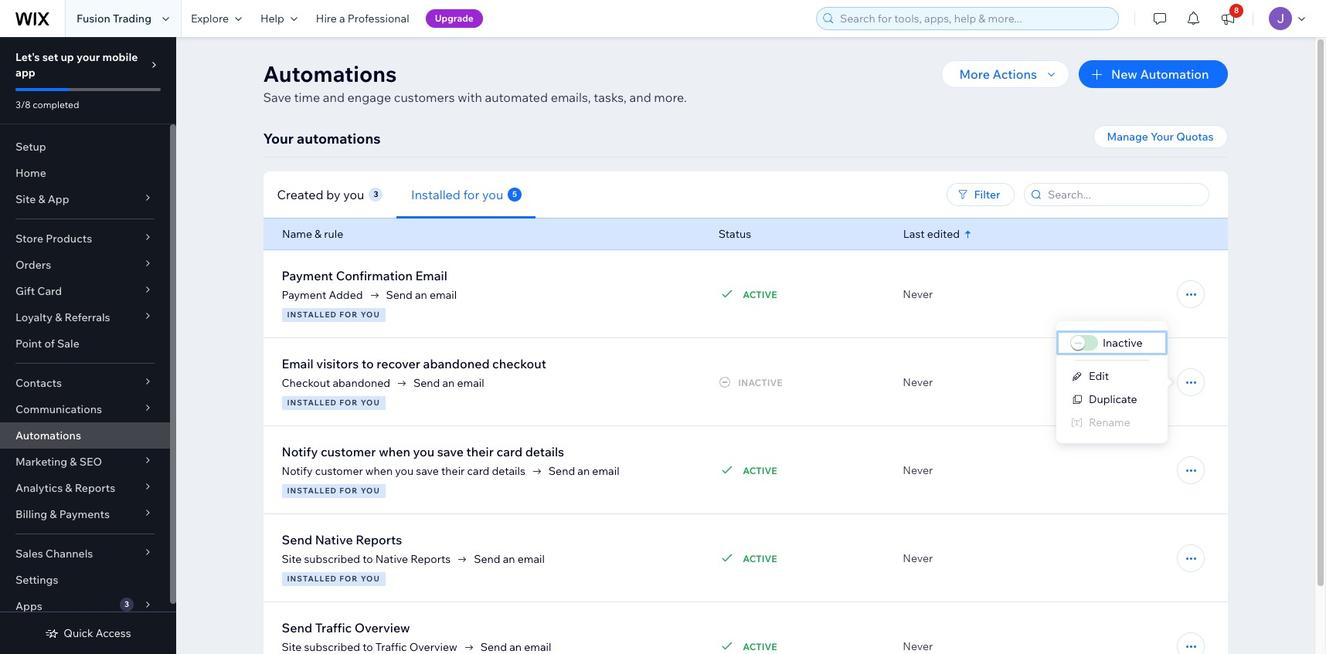 Task type: vqa. For each thing, say whether or not it's contained in the screenshot.
the left 16
no



Task type: locate. For each thing, give the bounding box(es) containing it.
active for notify customer when you save their card details
[[743, 465, 777, 476]]

an for email visitors to recover abandoned checkout
[[442, 376, 455, 390]]

settings link
[[0, 567, 170, 593]]

0 horizontal spatial site
[[15, 192, 36, 206]]

installed for you for customer
[[287, 486, 380, 496]]

abandoned down visitors
[[333, 376, 390, 390]]

1 installed from the top
[[287, 310, 337, 320]]

you for native
[[361, 574, 380, 584]]

0 horizontal spatial native
[[315, 532, 353, 548]]

site subscribed to native reports
[[282, 553, 451, 566]]

1 vertical spatial notify
[[282, 464, 313, 478]]

installed for you down subscribed
[[287, 574, 380, 584]]

more actions button
[[941, 60, 1069, 88]]

your
[[76, 50, 100, 64]]

installed up send native reports
[[287, 486, 337, 496]]

gift
[[15, 284, 35, 298]]

to right visitors
[[362, 356, 374, 372]]

1 horizontal spatial reports
[[356, 532, 402, 548]]

1 vertical spatial notify customer when you save their card details
[[282, 464, 525, 478]]

&
[[38, 192, 45, 206], [314, 227, 321, 241], [55, 311, 62, 325], [70, 455, 77, 469], [65, 481, 72, 495], [50, 508, 57, 522]]

notify customer when you save their card details
[[282, 444, 564, 460], [282, 464, 525, 478]]

app
[[15, 66, 35, 80]]

notify
[[282, 444, 318, 460], [282, 464, 313, 478]]

actions
[[993, 66, 1037, 82]]

email for send native reports
[[518, 553, 545, 566]]

new automation button
[[1079, 60, 1227, 88]]

1 horizontal spatial native
[[375, 553, 408, 566]]

filter
[[974, 188, 1000, 202]]

4 installed for you from the top
[[287, 574, 380, 584]]

send native reports
[[282, 532, 402, 548]]

1 never from the top
[[903, 287, 933, 301]]

1 vertical spatial native
[[375, 553, 408, 566]]

0 horizontal spatial and
[[323, 90, 345, 105]]

installed
[[411, 187, 460, 202]]

3 never from the top
[[903, 464, 933, 478]]

3 installed for you from the top
[[287, 486, 380, 496]]

1 you from the top
[[361, 310, 380, 320]]

for down checkout abandoned
[[339, 398, 358, 408]]

0 horizontal spatial 3
[[124, 600, 129, 610]]

set
[[42, 50, 58, 64]]

app
[[48, 192, 69, 206]]

0 vertical spatial card
[[496, 444, 522, 460]]

you for visitors
[[361, 398, 380, 408]]

you down checkout abandoned
[[361, 398, 380, 408]]

channels
[[45, 547, 93, 561]]

abandoned right recover
[[423, 356, 490, 372]]

1 payment from the top
[[282, 268, 333, 284]]

site inside dropdown button
[[15, 192, 36, 206]]

1 installed for you from the top
[[287, 310, 380, 320]]

communications button
[[0, 396, 170, 423]]

4 never from the top
[[903, 552, 933, 566]]

& for marketing
[[70, 455, 77, 469]]

1 vertical spatial site
[[282, 553, 302, 566]]

loyalty & referrals button
[[0, 304, 170, 331]]

0 vertical spatial automations
[[263, 60, 397, 87]]

installed for you for visitors
[[287, 398, 380, 408]]

save
[[437, 444, 464, 460], [416, 464, 439, 478]]

0 vertical spatial to
[[362, 356, 374, 372]]

3 for from the top
[[339, 486, 358, 496]]

setup
[[15, 140, 46, 154]]

hire
[[316, 12, 337, 26]]

0 vertical spatial their
[[466, 444, 494, 460]]

inactive
[[738, 377, 782, 388]]

payment confirmation email
[[282, 268, 447, 284]]

3 right by
[[374, 189, 378, 199]]

0 horizontal spatial reports
[[75, 481, 115, 495]]

0 horizontal spatial your
[[263, 130, 294, 148]]

& left rule
[[314, 227, 321, 241]]

to for subscribed
[[363, 553, 373, 566]]

1 horizontal spatial abandoned
[[423, 356, 490, 372]]

installed for you down payment added
[[287, 310, 380, 320]]

3 inside sidebar element
[[124, 600, 129, 610]]

and left more.
[[629, 90, 651, 105]]

4 active from the top
[[743, 641, 777, 653]]

send an email for email visitors to recover abandoned checkout
[[413, 376, 484, 390]]

reports for send native reports
[[356, 532, 402, 548]]

tasks,
[[594, 90, 627, 105]]

Search for tools, apps, help & more... field
[[835, 8, 1114, 29]]

1 vertical spatial email
[[282, 356, 314, 372]]

visitors
[[316, 356, 359, 372]]

customer down checkout abandoned
[[321, 444, 376, 460]]

hire a professional
[[316, 12, 409, 26]]

0 vertical spatial when
[[379, 444, 410, 460]]

you for customer
[[361, 486, 380, 496]]

seo
[[79, 455, 102, 469]]

card
[[496, 444, 522, 460], [467, 464, 489, 478]]

1 vertical spatial payment
[[282, 288, 326, 302]]

1 vertical spatial to
[[363, 553, 373, 566]]

loyalty
[[15, 311, 53, 325]]

by
[[326, 187, 340, 202]]

installed down checkout
[[287, 398, 337, 408]]

quotas
[[1176, 130, 1214, 144]]

1 vertical spatial reports
[[356, 532, 402, 548]]

3 you from the top
[[361, 486, 380, 496]]

1 horizontal spatial 3
[[374, 189, 378, 199]]

name & rule
[[282, 227, 343, 241]]

when
[[379, 444, 410, 460], [365, 464, 393, 478]]

0 vertical spatial payment
[[282, 268, 333, 284]]

& inside "popup button"
[[70, 455, 77, 469]]

installed for send
[[287, 574, 337, 584]]

automations up marketing at the bottom left
[[15, 429, 81, 443]]

0 vertical spatial site
[[15, 192, 36, 206]]

email
[[430, 288, 457, 302], [457, 376, 484, 390], [592, 464, 619, 478], [518, 553, 545, 566]]

& up "billing & payments"
[[65, 481, 72, 495]]

installed down subscribed
[[287, 574, 337, 584]]

communications
[[15, 403, 102, 417]]

payment for payment added
[[282, 288, 326, 302]]

never for notify customer when you save their card details
[[903, 464, 933, 478]]

& inside popup button
[[50, 508, 57, 522]]

1 active from the top
[[743, 289, 777, 300]]

0 vertical spatial native
[[315, 532, 353, 548]]

sales channels button
[[0, 541, 170, 567]]

tab list containing created by you
[[263, 171, 752, 218]]

site left subscribed
[[282, 553, 302, 566]]

filter button
[[946, 183, 1014, 206]]

1 for from the top
[[339, 310, 358, 320]]

3 up access
[[124, 600, 129, 610]]

your down the save in the left top of the page
[[263, 130, 294, 148]]

never for send traffic overview
[[903, 640, 933, 654]]

0 vertical spatial 3
[[374, 189, 378, 199]]

customer
[[321, 444, 376, 460], [315, 464, 363, 478]]

2 installed from the top
[[287, 398, 337, 408]]

active for send traffic overview
[[743, 641, 777, 653]]

2 notify customer when you save their card details from the top
[[282, 464, 525, 478]]

1 your from the left
[[263, 130, 294, 148]]

reports
[[75, 481, 115, 495], [356, 532, 402, 548], [411, 553, 451, 566]]

quick access button
[[45, 627, 131, 641]]

send for email visitors to recover abandoned checkout
[[413, 376, 440, 390]]

1 vertical spatial when
[[365, 464, 393, 478]]

0 vertical spatial save
[[437, 444, 464, 460]]

automations inside automations save time and engage customers with automated emails, tasks, and more.
[[263, 60, 397, 87]]

customers
[[394, 90, 455, 105]]

1 vertical spatial card
[[467, 464, 489, 478]]

site for site subscribed to native reports
[[282, 553, 302, 566]]

you down "site subscribed to native reports"
[[361, 574, 380, 584]]

customer up send native reports
[[315, 464, 363, 478]]

an
[[415, 288, 427, 302], [442, 376, 455, 390], [578, 464, 590, 478], [503, 553, 515, 566]]

you
[[361, 310, 380, 320], [361, 398, 380, 408], [361, 486, 380, 496], [361, 574, 380, 584]]

payment added
[[282, 288, 363, 302]]

& left app on the top left
[[38, 192, 45, 206]]

settings
[[15, 573, 58, 587]]

1 vertical spatial automations
[[15, 429, 81, 443]]

1 horizontal spatial and
[[629, 90, 651, 105]]

for down added
[[339, 310, 358, 320]]

last
[[903, 227, 924, 241]]

installed for payment
[[287, 310, 337, 320]]

send an email for notify customer when you save their card details
[[549, 464, 619, 478]]

send an email
[[386, 288, 457, 302], [413, 376, 484, 390], [549, 464, 619, 478], [474, 553, 545, 566]]

send for payment confirmation email
[[386, 288, 413, 302]]

email right confirmation
[[415, 268, 447, 284]]

recover
[[377, 356, 420, 372]]

payments
[[59, 508, 110, 522]]

and right time
[[323, 90, 345, 105]]

you up send native reports
[[361, 486, 380, 496]]

installed down payment added
[[287, 310, 337, 320]]

4 you from the top
[[361, 574, 380, 584]]

0 horizontal spatial their
[[441, 464, 465, 478]]

installed for you up send native reports
[[287, 486, 380, 496]]

2 payment from the top
[[282, 288, 326, 302]]

tab list
[[263, 171, 752, 218]]

point of sale
[[15, 337, 79, 351]]

you
[[343, 187, 364, 202], [482, 187, 503, 202], [413, 444, 434, 460], [395, 464, 414, 478]]

1 vertical spatial 3
[[124, 600, 129, 610]]

& for analytics
[[65, 481, 72, 495]]

marketing & seo
[[15, 455, 102, 469]]

site down home
[[15, 192, 36, 206]]

& right billing
[[50, 508, 57, 522]]

0 horizontal spatial automations
[[15, 429, 81, 443]]

let's
[[15, 50, 40, 64]]

automated
[[485, 90, 548, 105]]

0 horizontal spatial email
[[282, 356, 314, 372]]

reports for analytics & reports
[[75, 481, 115, 495]]

let's set up your mobile app
[[15, 50, 138, 80]]

2 you from the top
[[361, 398, 380, 408]]

gift card
[[15, 284, 62, 298]]

5 never from the top
[[903, 640, 933, 654]]

sales channels
[[15, 547, 93, 561]]

marketing
[[15, 455, 67, 469]]

2 vertical spatial reports
[[411, 553, 451, 566]]

a
[[339, 12, 345, 26]]

your left quotas
[[1151, 130, 1174, 144]]

automations inside sidebar element
[[15, 429, 81, 443]]

installed
[[287, 310, 337, 320], [287, 398, 337, 408], [287, 486, 337, 496], [287, 574, 337, 584]]

8
[[1234, 5, 1239, 15]]

2 active from the top
[[743, 465, 777, 476]]

payment left added
[[282, 288, 326, 302]]

1 horizontal spatial your
[[1151, 130, 1174, 144]]

rule
[[324, 227, 343, 241]]

home link
[[0, 160, 170, 186]]

& right loyalty
[[55, 311, 62, 325]]

email for payment confirmation email
[[430, 288, 457, 302]]

engage
[[347, 90, 391, 105]]

you down added
[[361, 310, 380, 320]]

more
[[959, 66, 990, 82]]

0 vertical spatial details
[[525, 444, 564, 460]]

1 horizontal spatial automations
[[263, 60, 397, 87]]

menu
[[1056, 331, 1168, 434]]

& left seo
[[70, 455, 77, 469]]

native up subscribed
[[315, 532, 353, 548]]

an for send native reports
[[503, 553, 515, 566]]

email for notify customer when you save their card details
[[592, 464, 619, 478]]

2 never from the top
[[903, 376, 933, 389]]

installed for you
[[287, 310, 380, 320], [287, 398, 380, 408], [287, 486, 380, 496], [287, 574, 380, 584]]

1 horizontal spatial email
[[415, 268, 447, 284]]

rename
[[1089, 416, 1130, 430]]

4 installed from the top
[[287, 574, 337, 584]]

3
[[374, 189, 378, 199], [124, 600, 129, 610]]

reports inside dropdown button
[[75, 481, 115, 495]]

email up checkout
[[282, 356, 314, 372]]

1 vertical spatial abandoned
[[333, 376, 390, 390]]

3 active from the top
[[743, 553, 777, 564]]

to down send native reports
[[363, 553, 373, 566]]

payment up payment added
[[282, 268, 333, 284]]

automations for automations save time and engage customers with automated emails, tasks, and more.
[[263, 60, 397, 87]]

subscribed
[[304, 553, 360, 566]]

emails,
[[551, 90, 591, 105]]

sales
[[15, 547, 43, 561]]

3 installed from the top
[[287, 486, 337, 496]]

0 vertical spatial reports
[[75, 481, 115, 495]]

email
[[415, 268, 447, 284], [282, 356, 314, 372]]

native down send native reports
[[375, 553, 408, 566]]

email visitors to recover abandoned checkout
[[282, 356, 546, 372]]

created
[[277, 187, 323, 202]]

0 vertical spatial notify customer when you save their card details
[[282, 444, 564, 460]]

& for billing
[[50, 508, 57, 522]]

1 and from the left
[[323, 90, 345, 105]]

2 for from the top
[[339, 398, 358, 408]]

2 and from the left
[[629, 90, 651, 105]]

and
[[323, 90, 345, 105], [629, 90, 651, 105]]

for down subscribed
[[339, 574, 358, 584]]

2 installed for you from the top
[[287, 398, 380, 408]]

send an email for send native reports
[[474, 553, 545, 566]]

2 your from the left
[[1151, 130, 1174, 144]]

installed for you down checkout abandoned
[[287, 398, 380, 408]]

for up send native reports
[[339, 486, 358, 496]]

1 horizontal spatial site
[[282, 553, 302, 566]]

never
[[903, 287, 933, 301], [903, 376, 933, 389], [903, 464, 933, 478], [903, 552, 933, 566], [903, 640, 933, 654]]

0 vertical spatial notify
[[282, 444, 318, 460]]

4 for from the top
[[339, 574, 358, 584]]

automations up time
[[263, 60, 397, 87]]

Search... field
[[1043, 184, 1204, 206]]

marketing & seo button
[[0, 449, 170, 475]]

products
[[46, 232, 92, 246]]

help
[[260, 12, 284, 26]]

& for loyalty
[[55, 311, 62, 325]]

an for payment confirmation email
[[415, 288, 427, 302]]



Task type: describe. For each thing, give the bounding box(es) containing it.
1 horizontal spatial their
[[466, 444, 494, 460]]

site & app button
[[0, 186, 170, 213]]

automations
[[297, 130, 381, 148]]

1 vertical spatial customer
[[315, 464, 363, 478]]

store
[[15, 232, 43, 246]]

orders button
[[0, 252, 170, 278]]

menu containing inactive
[[1056, 331, 1168, 434]]

edit
[[1089, 369, 1109, 383]]

home
[[15, 166, 46, 180]]

active for payment confirmation email
[[743, 289, 777, 300]]

1 notify from the top
[[282, 444, 318, 460]]

never for email visitors to recover abandoned checkout
[[903, 376, 933, 389]]

for
[[463, 187, 479, 202]]

loyalty & referrals
[[15, 311, 110, 325]]

new automation
[[1111, 66, 1209, 82]]

1 notify customer when you save their card details from the top
[[282, 444, 564, 460]]

of
[[44, 337, 55, 351]]

0 horizontal spatial abandoned
[[333, 376, 390, 390]]

send for notify customer when you save their card details
[[549, 464, 575, 478]]

an for notify customer when you save their card details
[[578, 464, 590, 478]]

installed for you for native
[[287, 574, 380, 584]]

& for site
[[38, 192, 45, 206]]

duplicate button
[[1056, 388, 1168, 411]]

upgrade
[[435, 12, 474, 24]]

& for name
[[314, 227, 321, 241]]

point of sale link
[[0, 331, 170, 357]]

rename button
[[1056, 411, 1168, 434]]

checkout
[[492, 356, 546, 372]]

send traffic overview
[[282, 621, 410, 636]]

mobile
[[102, 50, 138, 64]]

automation
[[1140, 66, 1209, 82]]

for for confirmation
[[339, 310, 358, 320]]

0 vertical spatial email
[[415, 268, 447, 284]]

completed
[[33, 99, 79, 111]]

name
[[282, 227, 312, 241]]

sidebar element
[[0, 37, 176, 655]]

8 button
[[1211, 0, 1245, 37]]

for for customer
[[339, 486, 358, 496]]

5
[[512, 189, 517, 199]]

send an email for payment confirmation email
[[386, 288, 457, 302]]

0 vertical spatial abandoned
[[423, 356, 490, 372]]

with
[[458, 90, 482, 105]]

for for native
[[339, 574, 358, 584]]

professional
[[348, 12, 409, 26]]

access
[[96, 627, 131, 641]]

duplicate
[[1089, 393, 1137, 406]]

edited
[[927, 227, 959, 241]]

fusion
[[77, 12, 110, 26]]

site for site & app
[[15, 192, 36, 206]]

time
[[294, 90, 320, 105]]

more actions
[[959, 66, 1037, 82]]

explore
[[191, 12, 229, 26]]

your inside button
[[1151, 130, 1174, 144]]

save
[[263, 90, 291, 105]]

checkout abandoned
[[282, 376, 390, 390]]

overview
[[355, 621, 410, 636]]

trading
[[113, 12, 151, 26]]

1 horizontal spatial card
[[496, 444, 522, 460]]

installed for you for confirmation
[[287, 310, 380, 320]]

active for send native reports
[[743, 553, 777, 564]]

0 horizontal spatial card
[[467, 464, 489, 478]]

hire a professional link
[[307, 0, 419, 37]]

manage
[[1107, 130, 1148, 144]]

quick
[[64, 627, 93, 641]]

billing & payments
[[15, 508, 110, 522]]

contacts button
[[0, 370, 170, 396]]

point
[[15, 337, 42, 351]]

site & app
[[15, 192, 69, 206]]

2 notify from the top
[[282, 464, 313, 478]]

analytics
[[15, 481, 63, 495]]

confirmation
[[336, 268, 413, 284]]

status
[[718, 227, 751, 241]]

analytics & reports button
[[0, 475, 170, 502]]

email for email visitors to recover abandoned checkout
[[457, 376, 484, 390]]

created by you
[[277, 187, 364, 202]]

new
[[1111, 66, 1137, 82]]

referrals
[[65, 311, 110, 325]]

inactive
[[1103, 336, 1143, 350]]

automations save time and engage customers with automated emails, tasks, and more.
[[263, 60, 687, 105]]

send for send native reports
[[474, 553, 500, 566]]

sale
[[57, 337, 79, 351]]

store products
[[15, 232, 92, 246]]

quick access
[[64, 627, 131, 641]]

contacts
[[15, 376, 62, 390]]

installed for notify
[[287, 486, 337, 496]]

billing & payments button
[[0, 502, 170, 528]]

installed for email
[[287, 398, 337, 408]]

1 vertical spatial details
[[492, 464, 525, 478]]

manage your quotas button
[[1093, 125, 1227, 148]]

gift card button
[[0, 278, 170, 304]]

added
[[329, 288, 363, 302]]

1 vertical spatial save
[[416, 464, 439, 478]]

never for payment confirmation email
[[903, 287, 933, 301]]

checkout
[[282, 376, 330, 390]]

billing
[[15, 508, 47, 522]]

last edited
[[903, 227, 959, 241]]

help button
[[251, 0, 307, 37]]

1 vertical spatial their
[[441, 464, 465, 478]]

inactive button
[[1056, 331, 1168, 355]]

2 horizontal spatial reports
[[411, 553, 451, 566]]

never for send native reports
[[903, 552, 933, 566]]

automations for automations
[[15, 429, 81, 443]]

3 inside tab list
[[374, 189, 378, 199]]

upgrade button
[[426, 9, 483, 28]]

more.
[[654, 90, 687, 105]]

0 vertical spatial customer
[[321, 444, 376, 460]]

you for confirmation
[[361, 310, 380, 320]]

for for visitors
[[339, 398, 358, 408]]

analytics & reports
[[15, 481, 115, 495]]

to for visitors
[[362, 356, 374, 372]]

payment for payment confirmation email
[[282, 268, 333, 284]]



